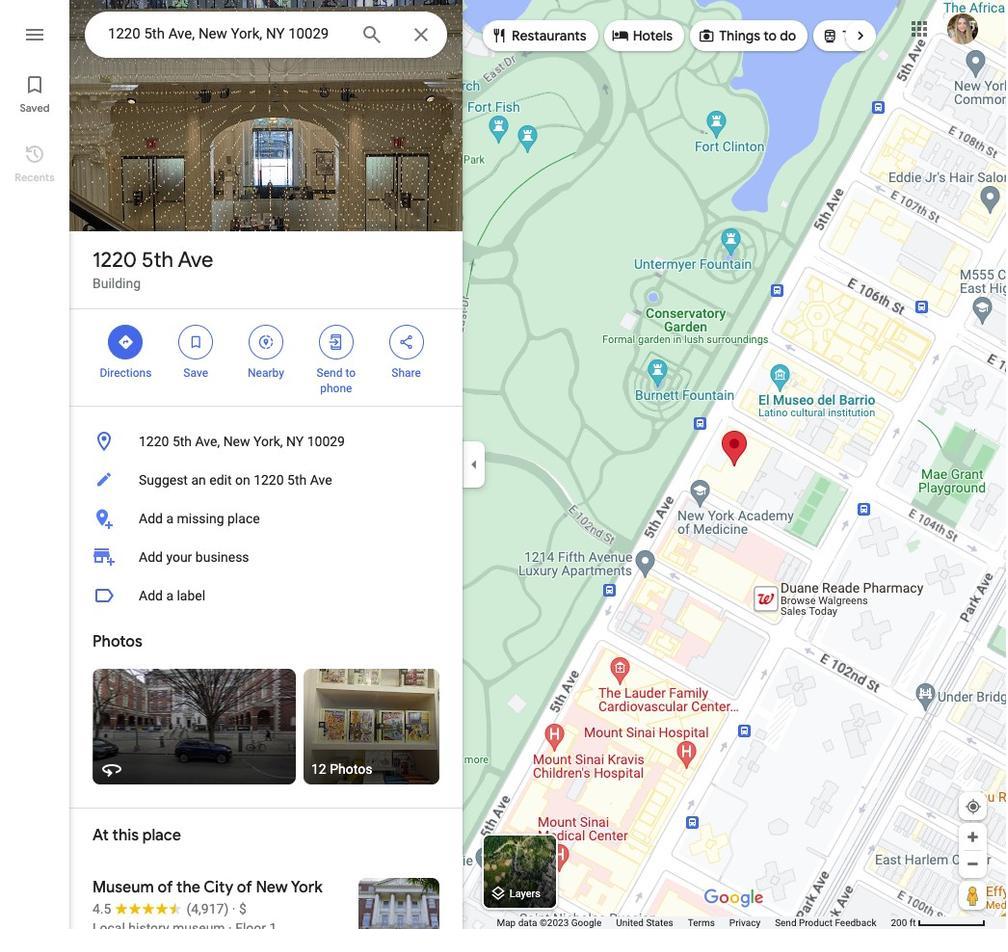 Task type: locate. For each thing, give the bounding box(es) containing it.
show street view coverage image
[[959, 881, 987, 910]]


[[257, 332, 275, 353]]

1220 up building
[[93, 247, 137, 274]]

add a label
[[139, 588, 206, 604]]

0 vertical spatial to
[[764, 27, 777, 44]]

hotels
[[633, 27, 673, 44]]

1 vertical spatial photos
[[330, 762, 373, 777]]

a for label
[[166, 588, 174, 604]]

4.5 stars 4,917 reviews image
[[93, 900, 229, 919]]

a for missing
[[166, 511, 174, 527]]

send left product
[[775, 918, 797, 929]]

0 horizontal spatial 1220
[[93, 247, 137, 274]]

0 vertical spatial add
[[139, 511, 163, 527]]

2 add from the top
[[139, 550, 163, 565]]

an
[[191, 473, 206, 488]]

at this place
[[93, 826, 181, 846]]

2 a from the top
[[166, 588, 174, 604]]

things
[[720, 27, 761, 44]]

add your business link
[[69, 538, 463, 577]]

google account: michelle dermenjian  
(michelle.dermenjian@adept.ai) image
[[948, 13, 979, 44]]

3 add from the top
[[139, 588, 163, 604]]

2 vertical spatial add
[[139, 588, 163, 604]]

zoom in image
[[966, 830, 981, 845]]

of up 4.5 stars 4,917 reviews image
[[158, 878, 173, 898]]

new left the 'york'
[[256, 878, 288, 898]]

1 vertical spatial a
[[166, 588, 174, 604]]

1 vertical spatial to
[[346, 366, 356, 380]]

None search field
[[85, 12, 447, 58]]

of up $
[[237, 878, 252, 898]]

0 horizontal spatial ave
[[178, 247, 214, 274]]

layers
[[510, 888, 541, 901]]

0 vertical spatial 1220
[[93, 247, 137, 274]]

10029
[[307, 434, 345, 449]]

data
[[518, 918, 538, 929]]

list
[[0, 0, 69, 930]]

·
[[232, 902, 236, 917]]

1 vertical spatial 1220
[[139, 434, 169, 449]]

1 horizontal spatial send
[[775, 918, 797, 929]]

add for add a label
[[139, 588, 163, 604]]

1 vertical spatial send
[[775, 918, 797, 929]]

1220 inside 1220 5th ave building
[[93, 247, 137, 274]]

0 horizontal spatial to
[[346, 366, 356, 380]]

1220
[[93, 247, 137, 274], [139, 434, 169, 449], [254, 473, 284, 488]]

send for send product feedback
[[775, 918, 797, 929]]

place right the this
[[143, 826, 181, 846]]

ave,
[[195, 434, 220, 449]]

this
[[112, 826, 139, 846]]

ave up 
[[178, 247, 214, 274]]

business
[[196, 550, 249, 565]]

recents button
[[0, 135, 69, 189]]

2 vertical spatial 5th
[[287, 473, 307, 488]]


[[491, 25, 508, 46]]

a
[[166, 511, 174, 527], [166, 588, 174, 604]]

to up phone
[[346, 366, 356, 380]]

12 photos
[[311, 762, 373, 777]]

to inside  things to do
[[764, 27, 777, 44]]

1 horizontal spatial of
[[237, 878, 252, 898]]

of
[[158, 878, 173, 898], [237, 878, 252, 898]]

send inside 'send to phone'
[[317, 366, 343, 380]]

footer containing map data ©2023 google
[[497, 917, 891, 930]]

add a missing place
[[139, 511, 260, 527]]

a left label
[[166, 588, 174, 604]]

suggest
[[139, 473, 188, 488]]

google
[[572, 918, 602, 929]]

None field
[[108, 22, 345, 45]]

ave
[[178, 247, 214, 274], [310, 473, 332, 488]]

footer
[[497, 917, 891, 930]]

5th
[[142, 247, 174, 274], [173, 434, 192, 449], [287, 473, 307, 488]]

1 a from the top
[[166, 511, 174, 527]]

send product feedback
[[775, 918, 877, 929]]

0 vertical spatial 5th
[[142, 247, 174, 274]]

1 vertical spatial add
[[139, 550, 163, 565]]

add for add a missing place
[[139, 511, 163, 527]]

photos down add a label
[[93, 633, 142, 652]]

0 vertical spatial ave
[[178, 247, 214, 274]]

a inside add a label button
[[166, 588, 174, 604]]

1220 inside button
[[254, 473, 284, 488]]

0 vertical spatial a
[[166, 511, 174, 527]]

1 vertical spatial new
[[256, 878, 288, 898]]

2 horizontal spatial 1220
[[254, 473, 284, 488]]

google maps element
[[0, 0, 1007, 930]]

add left the your
[[139, 550, 163, 565]]

photos
[[93, 633, 142, 652], [330, 762, 373, 777]]

saved
[[20, 101, 50, 115]]

terms
[[688, 918, 715, 929]]

1 horizontal spatial to
[[764, 27, 777, 44]]

1 horizontal spatial ave
[[310, 473, 332, 488]]

label
[[177, 588, 206, 604]]

united
[[616, 918, 644, 929]]

a left missing
[[166, 511, 174, 527]]

2 of from the left
[[237, 878, 252, 898]]

restaurants
[[512, 27, 587, 44]]

building
[[93, 276, 141, 291]]

1 horizontal spatial 1220
[[139, 434, 169, 449]]

1 horizontal spatial place
[[228, 511, 260, 527]]

1220 right on
[[254, 473, 284, 488]]

0 vertical spatial new
[[223, 434, 250, 449]]

privacy
[[730, 918, 761, 929]]

directions
[[100, 366, 152, 380]]

200 ft
[[891, 918, 917, 929]]

add left label
[[139, 588, 163, 604]]

a inside add a missing place button
[[166, 511, 174, 527]]

new right the ave,
[[223, 434, 250, 449]]

0 horizontal spatial of
[[158, 878, 173, 898]]

place down on
[[228, 511, 260, 527]]

ave down 10029
[[310, 473, 332, 488]]

add
[[139, 511, 163, 527], [139, 550, 163, 565], [139, 588, 163, 604]]

5th inside 1220 5th ave building
[[142, 247, 174, 274]]

new
[[223, 434, 250, 449], [256, 878, 288, 898]]

1220 inside button
[[139, 434, 169, 449]]


[[822, 25, 839, 46]]

to left do
[[764, 27, 777, 44]]

available search options for this area region
[[469, 13, 1007, 59]]

1 vertical spatial 5th
[[173, 434, 192, 449]]

0 vertical spatial photos
[[93, 633, 142, 652]]

0 horizontal spatial send
[[317, 366, 343, 380]]

 things to do
[[698, 25, 797, 46]]

suggest an edit on 1220 5th ave
[[139, 473, 332, 488]]

send
[[317, 366, 343, 380], [775, 918, 797, 929]]

· $
[[232, 902, 247, 917]]

to
[[764, 27, 777, 44], [346, 366, 356, 380]]

place inside button
[[228, 511, 260, 527]]

place
[[228, 511, 260, 527], [143, 826, 181, 846]]

price: inexpensive image
[[239, 902, 247, 917]]

 hotels
[[612, 25, 673, 46]]

0 vertical spatial send
[[317, 366, 343, 380]]

do
[[780, 27, 797, 44]]

phone
[[320, 382, 352, 395]]

terms button
[[688, 917, 715, 930]]

send inside button
[[775, 918, 797, 929]]

1220 up suggest
[[139, 434, 169, 449]]

5th for ave,
[[173, 434, 192, 449]]

0 horizontal spatial new
[[223, 434, 250, 449]]

200
[[891, 918, 908, 929]]

5th inside 1220 5th ave, new york, ny 10029 button
[[173, 434, 192, 449]]

0 vertical spatial place
[[228, 511, 260, 527]]

2 vertical spatial 1220
[[254, 473, 284, 488]]

missing
[[177, 511, 224, 527]]

photos right 12
[[330, 762, 373, 777]]

states
[[646, 918, 674, 929]]

1 vertical spatial place
[[143, 826, 181, 846]]

1 horizontal spatial photos
[[330, 762, 373, 777]]

5th for ave
[[142, 247, 174, 274]]

footer inside google maps element
[[497, 917, 891, 930]]

send up phone
[[317, 366, 343, 380]]

1 add from the top
[[139, 511, 163, 527]]

1 vertical spatial ave
[[310, 473, 332, 488]]


[[328, 332, 345, 353]]

add down suggest
[[139, 511, 163, 527]]

united states button
[[616, 917, 674, 930]]


[[612, 25, 629, 46]]



Task type: describe. For each thing, give the bounding box(es) containing it.
museum of the city of new york
[[93, 878, 323, 898]]

©2023
[[540, 918, 569, 929]]

feedback
[[835, 918, 877, 929]]

$
[[239, 902, 247, 917]]

ft
[[910, 918, 917, 929]]

saved button
[[0, 66, 69, 120]]

product
[[799, 918, 833, 929]]

0 horizontal spatial place
[[143, 826, 181, 846]]

museum
[[93, 878, 154, 898]]


[[398, 332, 415, 353]]

1220 5th ave main content
[[69, 0, 463, 930]]


[[187, 332, 205, 353]]

 restaurants
[[491, 25, 587, 46]]

ny
[[286, 434, 304, 449]]

send for send to phone
[[317, 366, 343, 380]]

the
[[177, 878, 201, 898]]

add a label button
[[69, 577, 463, 615]]

0 horizontal spatial photos
[[93, 633, 142, 652]]

map data ©2023 google
[[497, 918, 602, 929]]

next page image
[[852, 27, 870, 44]]

200 ft button
[[891, 918, 986, 929]]

1220 5th ave, new york, ny 10029
[[139, 434, 345, 449]]

show your location image
[[965, 798, 983, 816]]


[[117, 332, 134, 353]]

12
[[311, 762, 327, 777]]

map
[[497, 918, 516, 929]]

none search field inside google maps element
[[85, 12, 447, 58]]

collapse side panel image
[[464, 454, 485, 475]]

1220 5th ave building
[[93, 247, 214, 291]]

add a missing place button
[[69, 500, 463, 538]]

1220 for ave,
[[139, 434, 169, 449]]

 transit
[[822, 25, 885, 46]]

suggest an edit on 1220 5th ave button
[[69, 461, 463, 500]]

zoom out image
[[966, 857, 981, 872]]

city
[[204, 878, 234, 898]]

transit
[[843, 27, 885, 44]]

photos inside button
[[330, 762, 373, 777]]

your
[[166, 550, 192, 565]]

4.5
[[93, 902, 111, 917]]

ave inside button
[[310, 473, 332, 488]]

on
[[235, 473, 250, 488]]

to inside 'send to phone'
[[346, 366, 356, 380]]

save
[[184, 366, 208, 380]]

1 of from the left
[[158, 878, 173, 898]]

12 photos button
[[304, 669, 440, 785]]

recents
[[15, 171, 55, 184]]

(4,917)
[[187, 902, 229, 917]]

york
[[291, 878, 323, 898]]

at
[[93, 826, 109, 846]]

list containing saved
[[0, 0, 69, 930]]

add for add your business
[[139, 550, 163, 565]]

1 horizontal spatial new
[[256, 878, 288, 898]]

privacy button
[[730, 917, 761, 930]]

send product feedback button
[[775, 917, 877, 930]]

share
[[392, 366, 421, 380]]

5th inside "suggest an edit on 1220 5th ave" button
[[287, 473, 307, 488]]

new inside button
[[223, 434, 250, 449]]

menu image
[[23, 23, 46, 46]]

send to phone
[[317, 366, 356, 395]]

united states
[[616, 918, 674, 929]]

1220 for ave
[[93, 247, 137, 274]]

york,
[[254, 434, 283, 449]]

nearby
[[248, 366, 284, 380]]

actions for 1220 5th ave region
[[69, 310, 463, 406]]

1220 5th Ave, New York, NY 10029 field
[[85, 12, 447, 58]]

edit
[[209, 473, 232, 488]]

1220 5th ave, new york, ny 10029 button
[[69, 422, 463, 461]]

none field inside 1220 5th ave, new york, ny 10029 field
[[108, 22, 345, 45]]

add your business
[[139, 550, 249, 565]]


[[698, 25, 716, 46]]

ave inside 1220 5th ave building
[[178, 247, 214, 274]]



Task type: vqa. For each thing, say whether or not it's contained in the screenshot.


